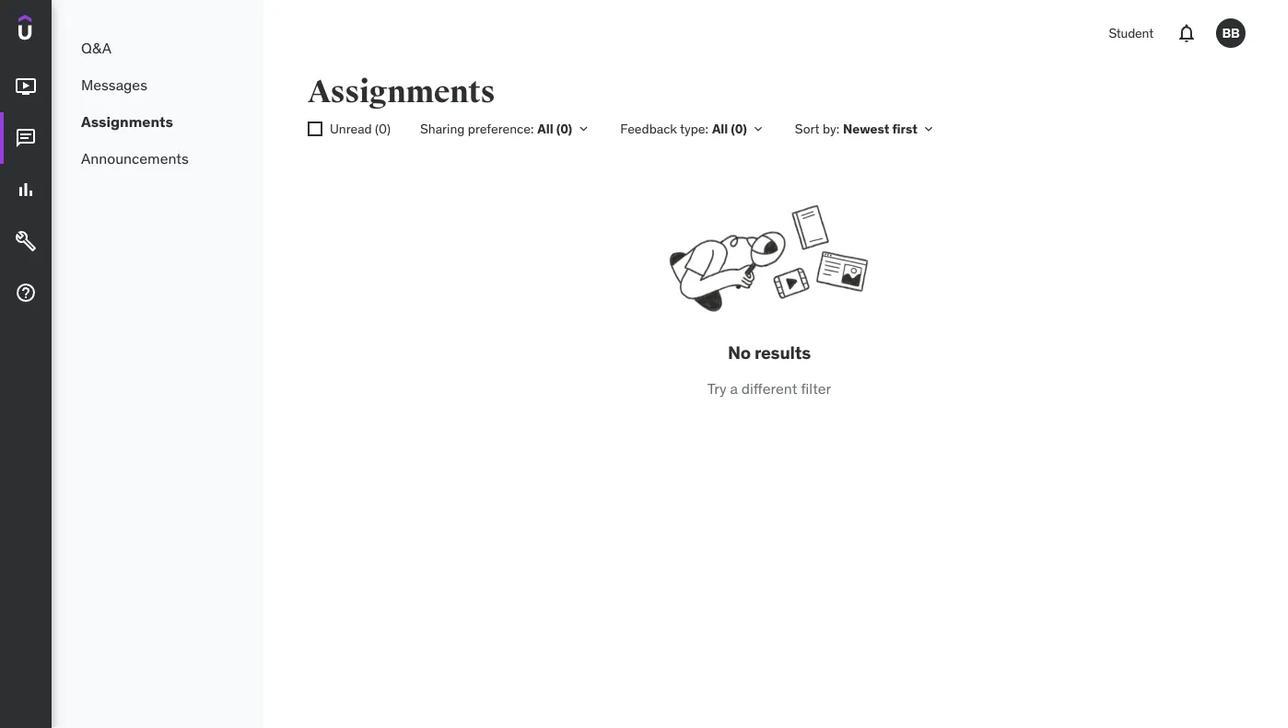 Task type: vqa. For each thing, say whether or not it's contained in the screenshot.
Performance link
yes



Task type: locate. For each thing, give the bounding box(es) containing it.
student link
[[1098, 11, 1165, 55]]

2 all from the left
[[712, 120, 728, 137]]

1 medium image from the top
[[15, 127, 37, 149]]

no
[[728, 342, 751, 364]]

2 horizontal spatial xsmall image
[[921, 122, 936, 136]]

2 vertical spatial medium image
[[15, 231, 37, 253]]

medium image left 'tools' on the left top of the page
[[15, 231, 37, 253]]

1 horizontal spatial (0)
[[556, 120, 573, 137]]

0 vertical spatial medium image
[[15, 127, 37, 149]]

try
[[707, 379, 727, 398]]

xsmall image for sharing preference: all (0)
[[576, 122, 591, 136]]

1 medium image from the top
[[15, 76, 37, 98]]

1 horizontal spatial xsmall image
[[751, 122, 766, 136]]

medium image up tools link
[[15, 179, 37, 201]]

1 (0) from the left
[[375, 120, 391, 137]]

notifications image
[[1176, 22, 1198, 44]]

medium image down courses link
[[15, 127, 37, 149]]

performance
[[63, 180, 152, 199]]

1 vertical spatial medium image
[[15, 179, 37, 201]]

courses
[[63, 77, 119, 96]]

performance link
[[0, 164, 152, 216]]

courses link
[[0, 61, 119, 113]]

1 vertical spatial medium image
[[15, 282, 37, 304]]

announcements link
[[52, 140, 264, 177]]

communication link
[[0, 113, 172, 164]]

by:
[[823, 120, 840, 137]]

assignments
[[308, 73, 495, 111], [81, 112, 173, 131]]

feedback type: all (0)
[[620, 120, 747, 137]]

2 (0) from the left
[[556, 120, 573, 137]]

xsmall image left feedback
[[576, 122, 591, 136]]

2 horizontal spatial (0)
[[731, 120, 747, 137]]

all for feedback type:
[[712, 120, 728, 137]]

results
[[755, 342, 811, 364]]

3 xsmall image from the left
[[921, 122, 936, 136]]

(0) for sharing preference: all (0)
[[556, 120, 573, 137]]

0 horizontal spatial all
[[538, 120, 554, 137]]

medium image inside communication link
[[15, 127, 37, 149]]

type:
[[680, 120, 709, 137]]

all
[[538, 120, 554, 137], [712, 120, 728, 137]]

udemy image
[[18, 15, 102, 46]]

(0) right type:
[[731, 120, 747, 137]]

filter
[[801, 379, 832, 398]]

medium image left courses
[[15, 76, 37, 98]]

all right type:
[[712, 120, 728, 137]]

different
[[742, 379, 798, 398]]

q&a
[[81, 38, 111, 57]]

1 horizontal spatial all
[[712, 120, 728, 137]]

resources link
[[0, 267, 135, 319]]

1 xsmall image from the left
[[576, 122, 591, 136]]

xsmall image
[[576, 122, 591, 136], [751, 122, 766, 136], [921, 122, 936, 136]]

no results
[[728, 342, 811, 364]]

medium image for performance
[[15, 179, 37, 201]]

0 horizontal spatial xsmall image
[[576, 122, 591, 136]]

assignments up unread (0)
[[308, 73, 495, 111]]

xsmall image left 'sort'
[[751, 122, 766, 136]]

medium image down tools link
[[15, 282, 37, 304]]

medium image inside courses link
[[15, 76, 37, 98]]

1 vertical spatial assignments
[[81, 112, 173, 131]]

student
[[1109, 25, 1154, 41]]

3 medium image from the top
[[15, 231, 37, 253]]

(0) right the "preference:"
[[556, 120, 573, 137]]

1 all from the left
[[538, 120, 554, 137]]

2 medium image from the top
[[15, 282, 37, 304]]

2 medium image from the top
[[15, 179, 37, 201]]

0 horizontal spatial (0)
[[375, 120, 391, 137]]

(0)
[[375, 120, 391, 137], [556, 120, 573, 137], [731, 120, 747, 137]]

medium image inside resources 'link'
[[15, 282, 37, 304]]

3 (0) from the left
[[731, 120, 747, 137]]

sort by: newest first
[[795, 120, 918, 137]]

xsmall image right first
[[921, 122, 936, 136]]

assignments up the announcements
[[81, 112, 173, 131]]

xsmall image
[[308, 122, 323, 137]]

2 xsmall image from the left
[[751, 122, 766, 136]]

(0) right unread
[[375, 120, 391, 137]]

all right the "preference:"
[[538, 120, 554, 137]]

medium image inside performance link
[[15, 179, 37, 201]]

medium image
[[15, 76, 37, 98], [15, 282, 37, 304]]

first
[[893, 120, 918, 137]]

medium image inside tools link
[[15, 231, 37, 253]]

0 vertical spatial medium image
[[15, 76, 37, 98]]

feedback
[[620, 120, 677, 137]]

0 vertical spatial assignments
[[308, 73, 495, 111]]

0 horizontal spatial assignments
[[81, 112, 173, 131]]

medium image
[[15, 127, 37, 149], [15, 179, 37, 201], [15, 231, 37, 253]]



Task type: describe. For each thing, give the bounding box(es) containing it.
communication
[[63, 129, 172, 148]]

resources
[[63, 283, 135, 302]]

1 horizontal spatial assignments
[[308, 73, 495, 111]]

sharing preference: all (0)
[[420, 120, 573, 137]]

a
[[730, 379, 738, 398]]

newest
[[843, 120, 890, 137]]

messages link
[[52, 66, 264, 103]]

xsmall image for feedback type: all (0)
[[751, 122, 766, 136]]

try a different filter
[[707, 379, 832, 398]]

announcements
[[81, 149, 189, 168]]

messages
[[81, 75, 147, 94]]

assignments link
[[52, 103, 264, 140]]

xsmall image for sort by: newest first
[[921, 122, 936, 136]]

preference:
[[468, 120, 534, 137]]

tools
[[63, 232, 99, 251]]

bb
[[1222, 25, 1240, 41]]

(0) for feedback type: all (0)
[[731, 120, 747, 137]]

q&a link
[[52, 29, 264, 66]]

sort
[[795, 120, 820, 137]]

unread
[[330, 120, 372, 137]]

bb link
[[1209, 11, 1253, 55]]

medium image for communication
[[15, 127, 37, 149]]

unread (0)
[[330, 120, 391, 137]]

sharing
[[420, 120, 465, 137]]

medium image for courses
[[15, 76, 37, 98]]

all for sharing preference:
[[538, 120, 554, 137]]

medium image for resources
[[15, 282, 37, 304]]

medium image for tools
[[15, 231, 37, 253]]

tools link
[[0, 216, 99, 267]]



